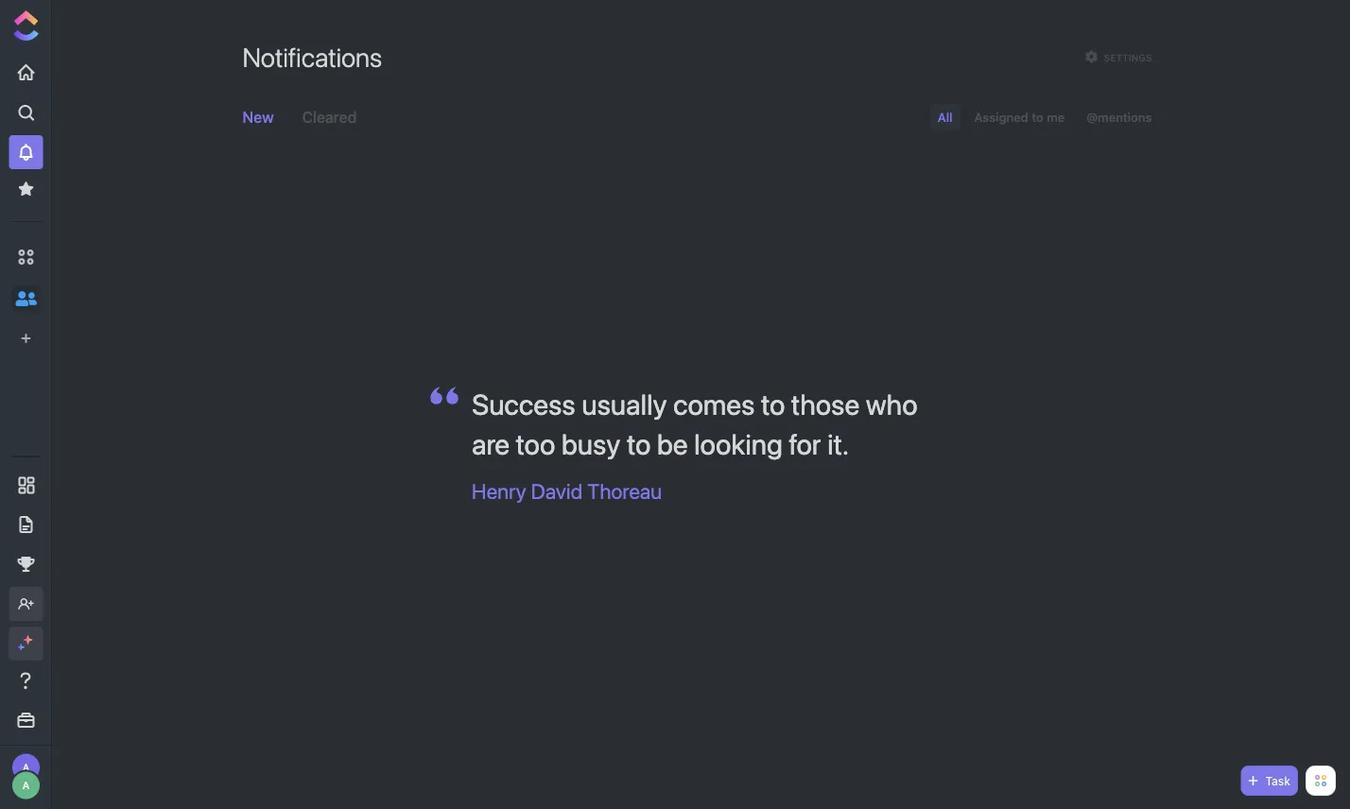 Task type: describe. For each thing, give the bounding box(es) containing it.
are
[[472, 427, 510, 460]]

david
[[531, 479, 583, 503]]

those
[[791, 387, 860, 421]]

a inside a a
[[23, 762, 29, 773]]

user friends image
[[15, 290, 37, 307]]

comes
[[673, 387, 755, 421]]

@mentions
[[1087, 110, 1152, 124]]

henry david thoreau
[[472, 479, 662, 503]]

too
[[516, 427, 555, 460]]

settings
[[1104, 52, 1152, 63]]

2 vertical spatial to
[[627, 427, 651, 460]]

usually
[[582, 387, 667, 421]]

all
[[938, 110, 953, 124]]

be
[[657, 427, 688, 460]]

2 a from the top
[[22, 780, 30, 792]]

new
[[243, 108, 274, 126]]

cleared
[[302, 108, 357, 126]]

sparkle svg 2 image
[[17, 644, 25, 651]]

a a
[[22, 762, 30, 792]]

me
[[1047, 110, 1065, 124]]

looking
[[694, 427, 783, 460]]

for
[[789, 427, 821, 460]]

notifications
[[243, 41, 382, 72]]



Task type: locate. For each thing, give the bounding box(es) containing it.
settings link
[[1080, 45, 1157, 68]]

0 vertical spatial a
[[23, 762, 29, 773]]

1 vertical spatial a
[[22, 780, 30, 792]]

it.
[[827, 427, 849, 460]]

1 a from the top
[[23, 762, 29, 773]]

a
[[23, 762, 29, 773], [22, 780, 30, 792]]

to left be
[[627, 427, 651, 460]]

1 horizontal spatial to
[[761, 387, 785, 421]]

success usually comes to those who are too busy to be looking for it.
[[472, 387, 918, 460]]

1 vertical spatial to
[[761, 387, 785, 421]]

to left those
[[761, 387, 785, 421]]

henry
[[472, 479, 526, 503]]

to
[[1032, 110, 1044, 124], [761, 387, 785, 421], [627, 427, 651, 460]]

0 horizontal spatial to
[[627, 427, 651, 460]]

0 vertical spatial to
[[1032, 110, 1044, 124]]

sparkle svg 1 image
[[23, 636, 33, 645]]

who
[[866, 387, 918, 421]]

success
[[472, 387, 576, 421]]

thoreau
[[588, 479, 662, 503]]

to left the me
[[1032, 110, 1044, 124]]

task
[[1266, 775, 1291, 788]]

2 horizontal spatial to
[[1032, 110, 1044, 124]]

assigned
[[975, 110, 1029, 124]]

assigned to me
[[975, 110, 1065, 124]]

busy
[[562, 427, 621, 460]]



Task type: vqa. For each thing, say whether or not it's contained in the screenshot.
g, , element
no



